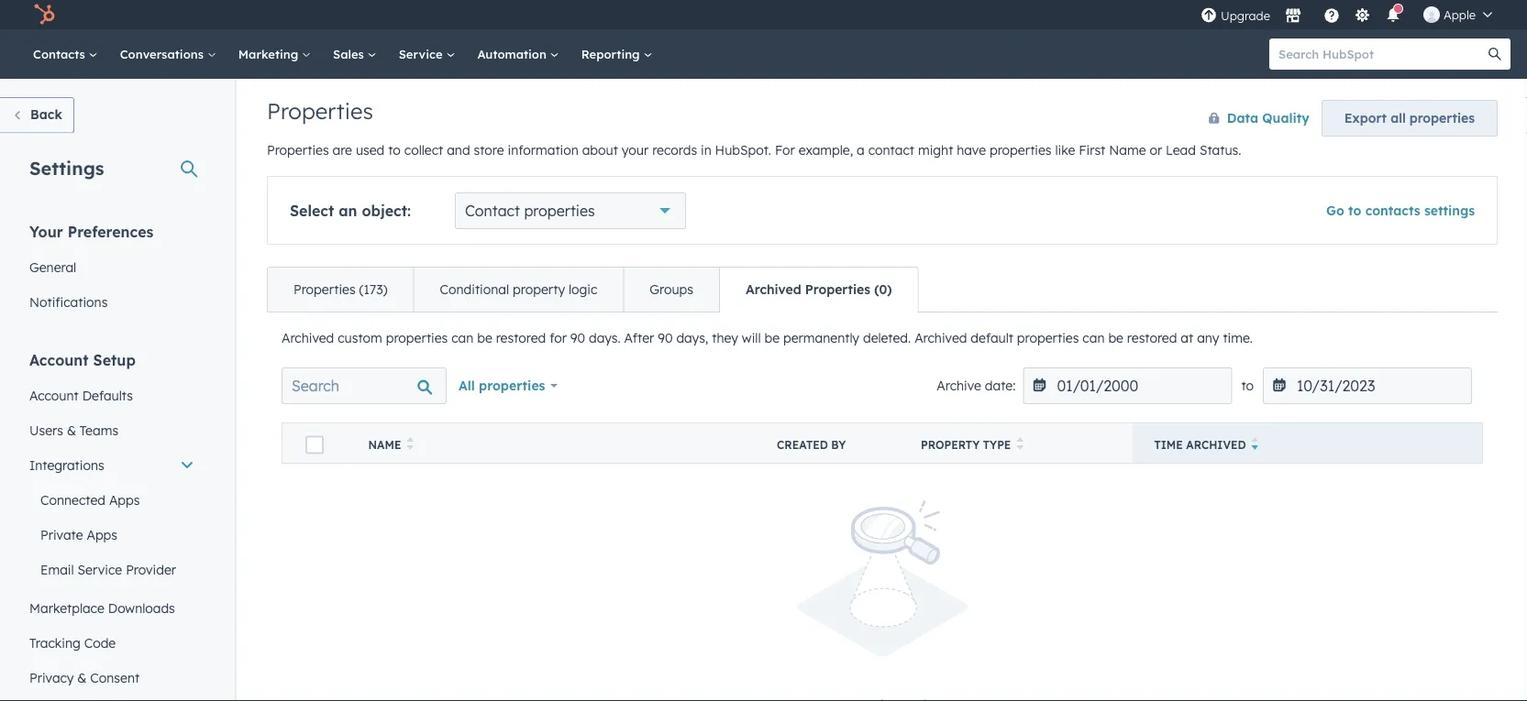Task type: vqa. For each thing, say whether or not it's contained in the screenshot.
marketplace
yes



Task type: describe. For each thing, give the bounding box(es) containing it.
press to sort. element for name
[[407, 437, 414, 453]]

information
[[508, 142, 579, 158]]

search image
[[1489, 48, 1501, 61]]

apple
[[1444, 7, 1476, 22]]

created
[[777, 438, 828, 452]]

notifications link
[[18, 285, 205, 320]]

they
[[712, 330, 738, 346]]

conditional property logic
[[440, 282, 597, 298]]

1 horizontal spatial service
[[399, 46, 446, 61]]

export
[[1344, 110, 1387, 126]]

example,
[[799, 142, 853, 158]]

data
[[1227, 110, 1258, 126]]

contacts link
[[22, 29, 109, 79]]

go to contacts settings button
[[1326, 203, 1475, 219]]

notifications button
[[1378, 0, 1409, 29]]

account for account defaults
[[29, 388, 79, 404]]

(0)
[[874, 282, 892, 298]]

settings
[[1424, 203, 1475, 219]]

account setup
[[29, 351, 136, 369]]

go
[[1326, 203, 1344, 219]]

descending sort. press to sort ascending. element
[[1252, 437, 1258, 453]]

connected apps link
[[18, 483, 205, 518]]

name inside button
[[368, 438, 401, 452]]

any
[[1197, 330, 1219, 346]]

export all properties
[[1344, 110, 1475, 126]]

type
[[983, 438, 1011, 452]]

& for users
[[67, 422, 76, 438]]

permanently
[[783, 330, 859, 346]]

after
[[624, 330, 654, 346]]

general link
[[18, 250, 205, 285]]

all properties button
[[447, 368, 570, 404]]

properties are used to collect and store information about your records in hubspot. for example, a contact might have properties like first name or lead status.
[[267, 142, 1241, 158]]

created by
[[777, 438, 846, 452]]

1 be from the left
[[477, 330, 492, 346]]

property type button
[[899, 423, 1132, 464]]

upgrade image
[[1201, 8, 1217, 24]]

might
[[918, 142, 953, 158]]

integrations button
[[18, 448, 205, 483]]

default
[[971, 330, 1013, 346]]

apps for private apps
[[87, 527, 117, 543]]

settings image
[[1354, 8, 1371, 24]]

1 90 from the left
[[570, 330, 585, 346]]

custom
[[338, 330, 382, 346]]

Search archived properties search field
[[282, 368, 447, 404]]

integrations
[[29, 457, 104, 473]]

select an object:
[[290, 202, 411, 220]]

tracking code link
[[18, 626, 205, 661]]

code
[[84, 635, 116, 651]]

a
[[857, 142, 865, 158]]

consent
[[90, 670, 140, 686]]

contact properties
[[465, 202, 595, 220]]

by
[[831, 438, 846, 452]]

select
[[290, 202, 334, 220]]

sales link
[[322, 29, 388, 79]]

downloads
[[108, 600, 175, 616]]

bob builder image
[[1423, 6, 1440, 23]]

1 vertical spatial to
[[1348, 203, 1361, 219]]

properties (173) link
[[268, 268, 413, 312]]

defaults
[[82, 388, 133, 404]]

descending sort. press to sort ascending. image
[[1252, 437, 1258, 450]]

time.
[[1223, 330, 1253, 346]]

tab list containing properties (173)
[[267, 267, 919, 313]]

time archived button
[[1132, 423, 1483, 464]]

properties (173)
[[293, 282, 388, 298]]

1 restored from the left
[[496, 330, 546, 346]]

data quality button
[[1189, 100, 1311, 137]]

tracking
[[29, 635, 81, 651]]

2 mm/dd/yyyy text field from the left
[[1263, 368, 1472, 404]]

contact properties button
[[455, 193, 686, 229]]

for
[[775, 142, 795, 158]]

marketplaces button
[[1274, 0, 1312, 29]]

privacy & consent
[[29, 670, 140, 686]]

at
[[1181, 330, 1193, 346]]

apple button
[[1412, 0, 1503, 29]]

1 mm/dd/yyyy text field from the left
[[1023, 368, 1232, 404]]

name button
[[346, 423, 755, 464]]

tracking code
[[29, 635, 116, 651]]

object:
[[362, 202, 411, 220]]

go to contacts settings
[[1326, 203, 1475, 219]]

2 restored from the left
[[1127, 330, 1177, 346]]

your
[[29, 222, 63, 241]]

conversations
[[120, 46, 207, 61]]

menu containing apple
[[1199, 0, 1505, 29]]

marketplace downloads
[[29, 600, 175, 616]]

in
[[701, 142, 711, 158]]

teams
[[80, 422, 118, 438]]

properties left like on the right
[[990, 142, 1052, 158]]

automation
[[477, 46, 550, 61]]

will
[[742, 330, 761, 346]]

properties left (0)
[[805, 282, 870, 298]]

marketplaces image
[[1285, 8, 1301, 25]]

account setup element
[[18, 350, 205, 702]]



Task type: locate. For each thing, give the bounding box(es) containing it.
name
[[1109, 142, 1146, 158], [368, 438, 401, 452]]

contacts
[[33, 46, 89, 61]]

hubspot.
[[715, 142, 771, 158]]

2 account from the top
[[29, 388, 79, 404]]

0 horizontal spatial press to sort. element
[[407, 437, 414, 453]]

1 horizontal spatial &
[[77, 670, 87, 686]]

press to sort. element down the search archived properties search field
[[407, 437, 414, 453]]

back
[[30, 106, 62, 122]]

2 press to sort. element from the left
[[1017, 437, 1023, 453]]

to
[[388, 142, 401, 158], [1348, 203, 1361, 219], [1241, 378, 1254, 394]]

all
[[459, 378, 475, 394]]

users
[[29, 422, 63, 438]]

apps down integrations button
[[109, 492, 140, 508]]

0 horizontal spatial 90
[[570, 330, 585, 346]]

press to sort. image for name
[[407, 437, 414, 450]]

0 horizontal spatial to
[[388, 142, 401, 158]]

0 vertical spatial apps
[[109, 492, 140, 508]]

90 right for
[[570, 330, 585, 346]]

apps inside the connected apps link
[[109, 492, 140, 508]]

days,
[[676, 330, 708, 346]]

time
[[1154, 438, 1183, 452]]

used
[[356, 142, 385, 158]]

2 can from the left
[[1083, 330, 1105, 346]]

apps inside private apps link
[[87, 527, 117, 543]]

1 horizontal spatial name
[[1109, 142, 1146, 158]]

press to sort. image inside property type button
[[1017, 437, 1023, 450]]

2 press to sort. image from the left
[[1017, 437, 1023, 450]]

reporting
[[581, 46, 643, 61]]

to down time.
[[1241, 378, 1254, 394]]

1 horizontal spatial mm/dd/yyyy text field
[[1263, 368, 1472, 404]]

1 horizontal spatial restored
[[1127, 330, 1177, 346]]

contacts
[[1365, 203, 1420, 219]]

0 vertical spatial &
[[67, 422, 76, 438]]

0 horizontal spatial name
[[368, 438, 401, 452]]

and
[[447, 142, 470, 158]]

automation link
[[466, 29, 570, 79]]

archived left descending sort. press to sort ascending. element
[[1186, 438, 1246, 452]]

0 horizontal spatial mm/dd/yyyy text field
[[1023, 368, 1232, 404]]

status.
[[1200, 142, 1241, 158]]

restored
[[496, 330, 546, 346], [1127, 330, 1177, 346]]

1 horizontal spatial to
[[1241, 378, 1254, 394]]

archived left custom
[[282, 330, 334, 346]]

0 horizontal spatial can
[[451, 330, 474, 346]]

press to sort. image inside name button
[[407, 437, 414, 450]]

users & teams link
[[18, 413, 205, 448]]

users & teams
[[29, 422, 118, 438]]

collect
[[404, 142, 443, 158]]

press to sort. element inside property type button
[[1017, 437, 1023, 453]]

0 horizontal spatial be
[[477, 330, 492, 346]]

conditional
[[440, 282, 509, 298]]

2 be from the left
[[764, 330, 780, 346]]

be down conditional
[[477, 330, 492, 346]]

are
[[332, 142, 352, 158]]

all
[[1391, 110, 1406, 126]]

email service provider link
[[18, 553, 205, 587]]

archived properties (0) link
[[719, 268, 918, 312]]

press to sort. image down the search archived properties search field
[[407, 437, 414, 450]]

2 vertical spatial to
[[1241, 378, 1254, 394]]

archived custom properties can be restored for 90 days. after 90 days, they will be permanently deleted. archived default properties can be restored at any time.
[[282, 330, 1253, 346]]

0 horizontal spatial &
[[67, 422, 76, 438]]

press to sort. element for property type
[[1017, 437, 1023, 453]]

data quality
[[1227, 110, 1310, 126]]

archive
[[937, 378, 981, 394]]

groups link
[[623, 268, 719, 312]]

account
[[29, 351, 89, 369], [29, 388, 79, 404]]

service inside account setup element
[[78, 562, 122, 578]]

upgrade
[[1221, 8, 1270, 23]]

archive date:
[[937, 378, 1016, 394]]

archived
[[746, 282, 801, 298], [282, 330, 334, 346], [915, 330, 967, 346], [1186, 438, 1246, 452]]

all properties
[[459, 378, 545, 394]]

property
[[921, 438, 980, 452]]

mm/dd/yyyy text field up time
[[1023, 368, 1232, 404]]

0 horizontal spatial service
[[78, 562, 122, 578]]

0 vertical spatial to
[[388, 142, 401, 158]]

properties left are
[[267, 142, 329, 158]]

1 press to sort. image from the left
[[407, 437, 414, 450]]

& right users
[[67, 422, 76, 438]]

account up users
[[29, 388, 79, 404]]

days.
[[589, 330, 621, 346]]

account defaults link
[[18, 378, 205, 413]]

properties inside popup button
[[479, 378, 545, 394]]

private
[[40, 527, 83, 543]]

provider
[[126, 562, 176, 578]]

3 be from the left
[[1108, 330, 1123, 346]]

account defaults
[[29, 388, 133, 404]]

0 horizontal spatial restored
[[496, 330, 546, 346]]

reporting link
[[570, 29, 664, 79]]

tab panel containing archived custom properties can be restored for 90 days. after 90 days, they will be permanently deleted. archived default properties can be restored at any time.
[[267, 312, 1498, 702]]

archived up archived custom properties can be restored for 90 days. after 90 days, they will be permanently deleted. archived default properties can be restored at any time.
[[746, 282, 801, 298]]

service right sales link
[[399, 46, 446, 61]]

setup
[[93, 351, 136, 369]]

1 vertical spatial name
[[368, 438, 401, 452]]

to right used
[[388, 142, 401, 158]]

records
[[652, 142, 697, 158]]

back link
[[0, 97, 74, 133]]

logic
[[569, 282, 597, 298]]

like
[[1055, 142, 1075, 158]]

general
[[29, 259, 76, 275]]

help image
[[1323, 8, 1340, 25]]

press to sort. element right type
[[1017, 437, 1023, 453]]

1 horizontal spatial press to sort. element
[[1017, 437, 1023, 453]]

properties inside popup button
[[524, 202, 595, 220]]

restored left for
[[496, 330, 546, 346]]

2 horizontal spatial be
[[1108, 330, 1123, 346]]

can
[[451, 330, 474, 346], [1083, 330, 1105, 346]]

for
[[550, 330, 567, 346]]

press to sort. element
[[407, 437, 414, 453], [1017, 437, 1023, 453]]

connected apps
[[40, 492, 140, 508]]

1 vertical spatial account
[[29, 388, 79, 404]]

groups
[[650, 282, 693, 298]]

an
[[339, 202, 357, 220]]

press to sort. image right type
[[1017, 437, 1023, 450]]

mm/dd/yyyy text field up time archived button at the bottom of the page
[[1263, 368, 1472, 404]]

1 vertical spatial apps
[[87, 527, 117, 543]]

name down the search archived properties search field
[[368, 438, 401, 452]]

1 horizontal spatial press to sort. image
[[1017, 437, 1023, 450]]

0 horizontal spatial press to sort. image
[[407, 437, 414, 450]]

1 vertical spatial service
[[78, 562, 122, 578]]

(173)
[[359, 282, 388, 298]]

1 press to sort. element from the left
[[407, 437, 414, 453]]

properties down information
[[524, 202, 595, 220]]

archived up archive
[[915, 330, 967, 346]]

search button
[[1479, 39, 1511, 70]]

or
[[1150, 142, 1162, 158]]

about
[[582, 142, 618, 158]]

press to sort. image
[[407, 437, 414, 450], [1017, 437, 1023, 450]]

account up the account defaults on the left bottom of the page
[[29, 351, 89, 369]]

properties left (173)
[[293, 282, 355, 298]]

be
[[477, 330, 492, 346], [764, 330, 780, 346], [1108, 330, 1123, 346]]

service down private apps link
[[78, 562, 122, 578]]

contact
[[465, 202, 520, 220]]

apps up email service provider
[[87, 527, 117, 543]]

notifications image
[[1385, 8, 1401, 25]]

be left at
[[1108, 330, 1123, 346]]

your preferences
[[29, 222, 154, 241]]

press to sort. element inside name button
[[407, 437, 414, 453]]

properties right the "default"
[[1017, 330, 1079, 346]]

account for account setup
[[29, 351, 89, 369]]

sales
[[333, 46, 367, 61]]

properties up are
[[267, 97, 373, 125]]

restored left at
[[1127, 330, 1177, 346]]

properties right all
[[479, 378, 545, 394]]

email service provider
[[40, 562, 176, 578]]

date:
[[985, 378, 1016, 394]]

first
[[1079, 142, 1105, 158]]

0 vertical spatial name
[[1109, 142, 1146, 158]]

archived properties (0)
[[746, 282, 892, 298]]

private apps
[[40, 527, 117, 543]]

archived inside button
[[1186, 438, 1246, 452]]

1 horizontal spatial 90
[[658, 330, 673, 346]]

alert
[[282, 501, 1483, 702]]

MM/DD/YYYY text field
[[1023, 368, 1232, 404], [1263, 368, 1472, 404]]

1 horizontal spatial be
[[764, 330, 780, 346]]

properties for properties
[[267, 97, 373, 125]]

properties for properties are used to collect and store information about your records in hubspot. for example, a contact might have properties like first name or lead status.
[[267, 142, 329, 158]]

&
[[67, 422, 76, 438], [77, 670, 87, 686]]

contact
[[868, 142, 914, 158]]

0 vertical spatial service
[[399, 46, 446, 61]]

be right will
[[764, 330, 780, 346]]

export all properties button
[[1322, 100, 1498, 137]]

name left or
[[1109, 142, 1146, 158]]

0 vertical spatial account
[[29, 351, 89, 369]]

preferences
[[68, 222, 154, 241]]

properties right custom
[[386, 330, 448, 346]]

& right privacy
[[77, 670, 87, 686]]

tab list
[[267, 267, 919, 313]]

2 horizontal spatial to
[[1348, 203, 1361, 219]]

press to sort. image for property type
[[1017, 437, 1023, 450]]

service link
[[388, 29, 466, 79]]

hubspot image
[[33, 4, 55, 26]]

tab panel
[[267, 312, 1498, 702]]

menu
[[1199, 0, 1505, 29]]

& for privacy
[[77, 670, 87, 686]]

90 right after
[[658, 330, 673, 346]]

have
[[957, 142, 986, 158]]

properties inside button
[[1410, 110, 1475, 126]]

your preferences element
[[18, 221, 205, 320]]

2 90 from the left
[[658, 330, 673, 346]]

settings
[[29, 156, 104, 179]]

1 account from the top
[[29, 351, 89, 369]]

apps
[[109, 492, 140, 508], [87, 527, 117, 543]]

to right go
[[1348, 203, 1361, 219]]

marketing link
[[227, 29, 322, 79]]

1 vertical spatial &
[[77, 670, 87, 686]]

apps for connected apps
[[109, 492, 140, 508]]

properties for properties (173)
[[293, 282, 355, 298]]

properties right the all
[[1410, 110, 1475, 126]]

1 can from the left
[[451, 330, 474, 346]]

Search HubSpot search field
[[1269, 39, 1494, 70]]

1 horizontal spatial can
[[1083, 330, 1105, 346]]

properties
[[1410, 110, 1475, 126], [990, 142, 1052, 158], [524, 202, 595, 220], [386, 330, 448, 346], [1017, 330, 1079, 346], [479, 378, 545, 394]]



